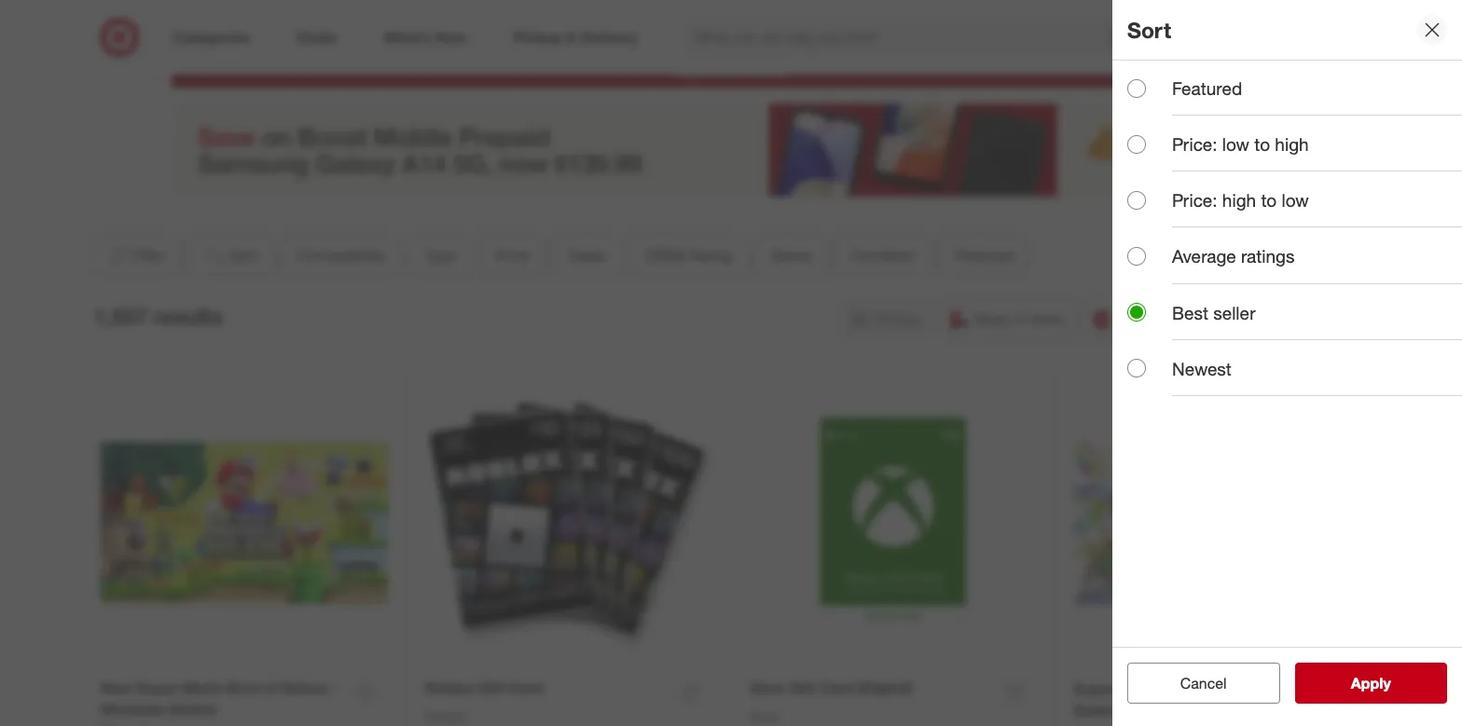 Task type: describe. For each thing, give the bounding box(es) containing it.
on digital downloads through target.com.
[[531, 7, 932, 34]]

featured button
[[939, 235, 1030, 276]]

price button
[[480, 235, 545, 276]]

roblox gift card link
[[425, 678, 543, 699]]

nintendo inside 'new super mario bros u deluxe - nintendo switch'
[[100, 700, 165, 719]]

filter
[[133, 246, 166, 265]]

deals
[[569, 246, 606, 265]]

to for low
[[1261, 190, 1277, 211]]

apply
[[1351, 674, 1391, 693]]

same
[[1118, 310, 1156, 328]]

type button
[[409, 235, 472, 276]]

card for xbox
[[819, 679, 854, 698]]

type
[[425, 246, 456, 265]]

esrb
[[645, 246, 685, 265]]

pickup
[[875, 310, 920, 328]]

compatibility
[[297, 246, 385, 265]]

esrb rating button
[[629, 235, 748, 276]]

condition button
[[835, 235, 932, 276]]

compatibility button
[[282, 235, 401, 276]]

shop
[[974, 310, 1010, 328]]

xbox gift card (digital)
[[749, 679, 912, 698]]

seller
[[1214, 302, 1256, 323]]

gift for xbox
[[790, 679, 815, 698]]

mario inside 'new super mario bros u deluxe - nintendo switch'
[[182, 679, 223, 698]]

- inside 'new super mario bros u deluxe - nintendo switch'
[[333, 679, 339, 698]]

shop in store
[[974, 310, 1063, 328]]

advertisement region
[[172, 103, 1291, 197]]

roblox for roblox gift card
[[425, 679, 474, 698]]

card for roblox
[[508, 679, 543, 698]]

sort button
[[188, 235, 274, 276]]

condition
[[851, 246, 916, 265]]

0 vertical spatial high
[[1275, 134, 1309, 155]]

cancel button
[[1128, 663, 1280, 704]]

What can we help you find? suggestions appear below search field
[[684, 17, 1142, 58]]

apply button
[[1295, 663, 1448, 704]]

filter button
[[93, 235, 180, 276]]

switch inside super mario party - nintendo switch
[[1074, 701, 1122, 720]]

on
[[531, 7, 555, 34]]

super mario party - nintendo switch link
[[1074, 679, 1318, 721]]

more
[[737, 52, 787, 79]]

same day delivery
[[1118, 310, 1244, 328]]

xbox for xbox
[[749, 709, 779, 725]]

rating
[[689, 246, 732, 265]]

super inside 'new super mario bros u deluxe - nintendo switch'
[[136, 679, 178, 698]]

u
[[265, 679, 276, 698]]

best
[[1172, 302, 1209, 323]]

1 vertical spatial high
[[1223, 190, 1256, 211]]

pickup button
[[841, 298, 932, 339]]

1,557
[[93, 304, 147, 330]]

newest
[[1172, 358, 1232, 379]]

featured inside sort dialog
[[1172, 77, 1243, 99]]



Task type: locate. For each thing, give the bounding box(es) containing it.
sponsored
[[1236, 197, 1291, 211]]

learn
[[675, 52, 731, 79]]

0 horizontal spatial high
[[1223, 190, 1256, 211]]

digital
[[561, 7, 620, 34]]

1 gift from the left
[[479, 679, 504, 698]]

1 vertical spatial xbox
[[749, 709, 779, 725]]

delivery
[[1190, 310, 1244, 328]]

1 vertical spatial to
[[1261, 190, 1277, 211]]

0 vertical spatial to
[[1255, 134, 1270, 155]]

party
[[1165, 680, 1204, 698]]

xbox link
[[749, 708, 779, 726]]

0 vertical spatial featured
[[1172, 77, 1243, 99]]

day
[[1160, 310, 1186, 328]]

gift inside 'link'
[[790, 679, 815, 698]]

2 xbox from the top
[[749, 709, 779, 725]]

price: up average at right top
[[1172, 190, 1218, 211]]

xbox up xbox link
[[749, 679, 785, 698]]

0 horizontal spatial card
[[508, 679, 543, 698]]

0 vertical spatial nintendo
[[1218, 680, 1283, 698]]

None radio
[[1128, 191, 1146, 210], [1128, 247, 1146, 266], [1128, 303, 1146, 322], [1128, 191, 1146, 210], [1128, 247, 1146, 266], [1128, 303, 1146, 322]]

2 card from the left
[[819, 679, 854, 698]]

0 vertical spatial price:
[[1172, 134, 1218, 155]]

2 price: from the top
[[1172, 190, 1218, 211]]

gift for roblox
[[479, 679, 504, 698]]

1 vertical spatial price:
[[1172, 190, 1218, 211]]

high down price: low to high
[[1223, 190, 1256, 211]]

1 horizontal spatial sort
[[1128, 16, 1171, 43]]

nintendo inside super mario party - nintendo switch
[[1218, 680, 1283, 698]]

0 vertical spatial roblox
[[425, 679, 474, 698]]

1 card from the left
[[508, 679, 543, 698]]

search button
[[1129, 17, 1174, 62]]

price: for price: high to low
[[1172, 190, 1218, 211]]

learn more
[[675, 52, 787, 79]]

high
[[1275, 134, 1309, 155], [1223, 190, 1256, 211]]

None radio
[[1128, 79, 1146, 98], [1128, 135, 1146, 154], [1128, 359, 1146, 378], [1128, 79, 1146, 98], [1128, 135, 1146, 154], [1128, 359, 1146, 378]]

sort inside button
[[230, 246, 258, 265]]

1 xbox from the top
[[749, 679, 785, 698]]

same day delivery button
[[1083, 298, 1256, 339]]

1 horizontal spatial card
[[819, 679, 854, 698]]

to up ratings
[[1261, 190, 1277, 211]]

roblox up roblox "link"
[[425, 679, 474, 698]]

card inside 'link'
[[819, 679, 854, 698]]

to
[[1255, 134, 1270, 155], [1261, 190, 1277, 211]]

roblox for roblox
[[425, 709, 466, 725]]

nintendo right the party
[[1218, 680, 1283, 698]]

2 gift from the left
[[790, 679, 815, 698]]

featured up shop
[[955, 246, 1014, 265]]

0 horizontal spatial nintendo
[[100, 700, 165, 719]]

1 roblox from the top
[[425, 679, 474, 698]]

roblox gift card image
[[425, 380, 712, 667]]

mario
[[182, 679, 223, 698], [1120, 680, 1161, 698]]

1 vertical spatial low
[[1282, 190, 1309, 211]]

shop in store button
[[940, 298, 1076, 339]]

nintendo
[[1218, 680, 1283, 698], [100, 700, 165, 719]]

to for high
[[1255, 134, 1270, 155]]

1,557 results
[[93, 304, 222, 330]]

high up sponsored
[[1275, 134, 1309, 155]]

store
[[1030, 310, 1063, 328]]

switch
[[169, 700, 217, 719], [1074, 701, 1122, 720]]

1 vertical spatial nintendo
[[100, 700, 165, 719]]

0 horizontal spatial low
[[1223, 134, 1250, 155]]

target.com.
[[820, 7, 932, 34]]

low
[[1223, 134, 1250, 155], [1282, 190, 1309, 211]]

new super mario bros u deluxe - nintendo switch
[[100, 679, 339, 719]]

super mario party - nintendo switch
[[1074, 680, 1283, 720]]

super left the party
[[1074, 680, 1116, 698]]

1 horizontal spatial nintendo
[[1218, 680, 1283, 698]]

1 vertical spatial featured
[[955, 246, 1014, 265]]

new super mario bros u deluxe - nintendo switch link
[[100, 678, 344, 721]]

0 vertical spatial xbox
[[749, 679, 785, 698]]

results
[[153, 304, 222, 330]]

new super mario bros u deluxe - nintendo switch image
[[100, 380, 388, 667], [100, 380, 388, 667]]

1 vertical spatial roblox
[[425, 709, 466, 725]]

featured inside button
[[955, 246, 1014, 265]]

sort inside dialog
[[1128, 16, 1171, 43]]

genre
[[771, 246, 812, 265]]

1 price: from the top
[[1172, 134, 1218, 155]]

0 horizontal spatial switch
[[169, 700, 217, 719]]

price
[[496, 246, 530, 265]]

0 horizontal spatial super
[[136, 679, 178, 698]]

0 vertical spatial low
[[1223, 134, 1250, 155]]

nintendo down new at the left of the page
[[100, 700, 165, 719]]

gift
[[479, 679, 504, 698], [790, 679, 815, 698]]

xbox
[[749, 679, 785, 698], [749, 709, 779, 725]]

low up ratings
[[1282, 190, 1309, 211]]

featured
[[1172, 77, 1243, 99], [955, 246, 1014, 265]]

price: up 'price: high to low'
[[1172, 134, 1218, 155]]

switch inside 'new super mario bros u deluxe - nintendo switch'
[[169, 700, 217, 719]]

super mario party - nintendo switch image
[[1074, 380, 1362, 668], [1074, 380, 1362, 668]]

price: low to high
[[1172, 134, 1309, 155]]

mario left bros
[[182, 679, 223, 698]]

card
[[508, 679, 543, 698], [819, 679, 854, 698]]

0 horizontal spatial mario
[[182, 679, 223, 698]]

0 horizontal spatial -
[[333, 679, 339, 698]]

best seller
[[1172, 302, 1256, 323]]

0 horizontal spatial gift
[[479, 679, 504, 698]]

1 horizontal spatial gift
[[790, 679, 815, 698]]

roblox gift card
[[425, 679, 543, 698]]

- inside super mario party - nintendo switch
[[1208, 680, 1214, 698]]

1 horizontal spatial -
[[1208, 680, 1214, 698]]

cancel
[[1181, 674, 1227, 693]]

(digital)
[[858, 679, 912, 698]]

featured up price: low to high
[[1172, 77, 1243, 99]]

super inside super mario party - nintendo switch
[[1074, 680, 1116, 698]]

through
[[739, 7, 814, 34]]

sort dialog
[[1113, 0, 1462, 727]]

1 horizontal spatial featured
[[1172, 77, 1243, 99]]

1 vertical spatial sort
[[230, 246, 258, 265]]

0 vertical spatial sort
[[1128, 16, 1171, 43]]

1 horizontal spatial super
[[1074, 680, 1116, 698]]

1 horizontal spatial high
[[1275, 134, 1309, 155]]

- right the party
[[1208, 680, 1214, 698]]

1 horizontal spatial switch
[[1074, 701, 1122, 720]]

average
[[1172, 246, 1237, 267]]

price: high to low
[[1172, 190, 1309, 211]]

-
[[333, 679, 339, 698], [1208, 680, 1214, 698]]

in
[[1014, 310, 1026, 328]]

esrb rating
[[645, 246, 732, 265]]

0 horizontal spatial featured
[[955, 246, 1014, 265]]

mario inside super mario party - nintendo switch
[[1120, 680, 1161, 698]]

to up 'price: high to low'
[[1255, 134, 1270, 155]]

deluxe
[[280, 679, 329, 698]]

xbox down xbox gift card (digital) 'link'
[[749, 709, 779, 725]]

super
[[136, 679, 178, 698], [1074, 680, 1116, 698]]

super right new at the left of the page
[[136, 679, 178, 698]]

roblox down roblox gift card link
[[425, 709, 466, 725]]

- right deluxe
[[333, 679, 339, 698]]

new
[[100, 679, 132, 698]]

xbox gift card (digital) link
[[749, 678, 912, 699]]

price:
[[1172, 134, 1218, 155], [1172, 190, 1218, 211]]

sort
[[1128, 16, 1171, 43], [230, 246, 258, 265]]

0 horizontal spatial sort
[[230, 246, 258, 265]]

downloads
[[626, 7, 733, 34]]

xbox gift card (digital) image
[[749, 380, 1037, 667], [749, 380, 1037, 667]]

roblox
[[425, 679, 474, 698], [425, 709, 466, 725]]

low up 'price: high to low'
[[1223, 134, 1250, 155]]

xbox for xbox gift card (digital)
[[749, 679, 785, 698]]

1 horizontal spatial mario
[[1120, 680, 1161, 698]]

2 roblox from the top
[[425, 709, 466, 725]]

price: for price: low to high
[[1172, 134, 1218, 155]]

genre button
[[755, 235, 828, 276]]

search
[[1129, 29, 1174, 48]]

roblox link
[[425, 708, 466, 726]]

average ratings
[[1172, 246, 1295, 267]]

1 horizontal spatial low
[[1282, 190, 1309, 211]]

deals button
[[553, 235, 622, 276]]

mario left the party
[[1120, 680, 1161, 698]]

ratings
[[1241, 246, 1295, 267]]

xbox inside 'link'
[[749, 679, 785, 698]]

bros
[[227, 679, 261, 698]]



Task type: vqa. For each thing, say whether or not it's contained in the screenshot.
the Add item button
no



